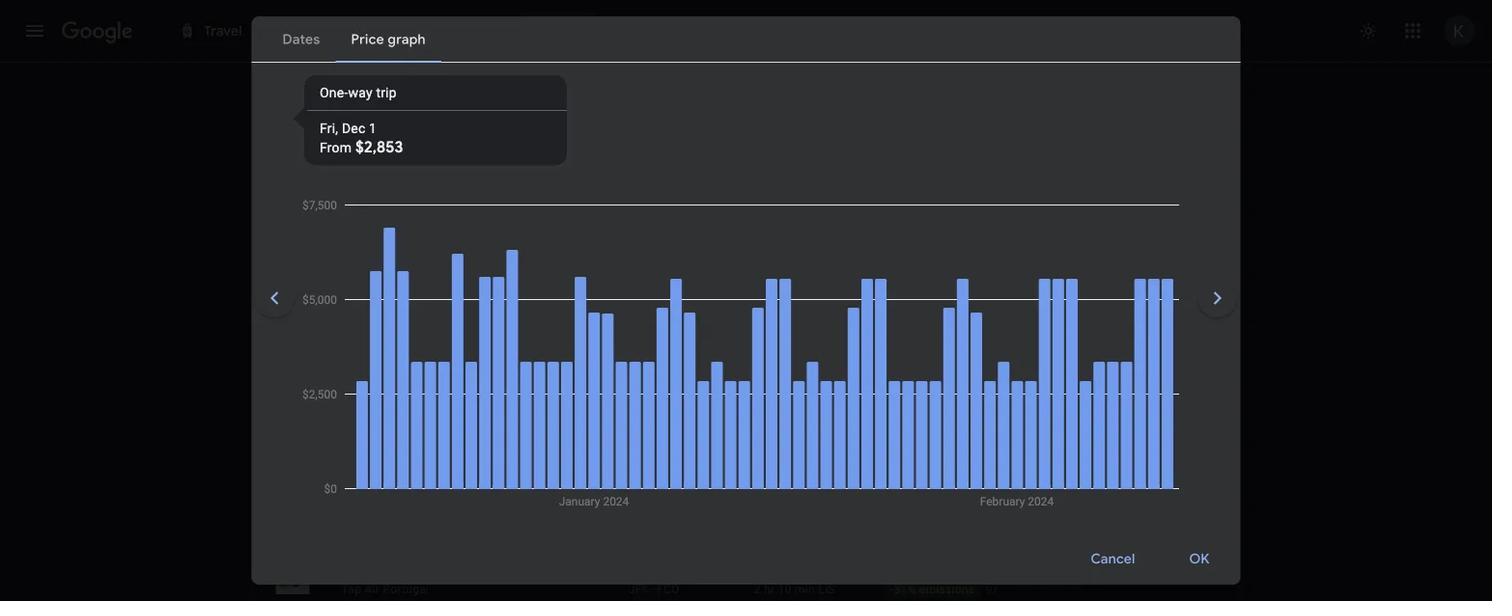Task type: describe. For each thing, give the bounding box(es) containing it.
all filters
[[288, 200, 345, 217]]

45
[[663, 487, 681, 507]]

2,306
[[890, 487, 929, 507]]

best flights
[[252, 336, 352, 361]]

price button
[[640, 193, 718, 224]]

Departure time: 5:40 PM. text field
[[342, 487, 399, 507]]

all
[[288, 200, 305, 217]]

convenience
[[401, 366, 469, 379]]

ranked based on price and convenience
[[252, 366, 469, 379]]

passenger
[[996, 366, 1053, 379]]

1 inside 9:10 pm – 6:45 pm + 1
[[475, 414, 479, 427]]

date
[[1014, 280, 1045, 298]]

15 hr 35 min jfk – fco
[[629, 414, 713, 452]]

prices include required taxes + fees for 3 adults. optional charges and bag fees may apply. passenger assistance
[[502, 366, 1115, 379]]

2 jfk from the top
[[629, 583, 649, 597]]

53%
[[894, 439, 917, 452]]

3 button
[[377, 89, 454, 124]]

azores airlines, tap air portugal
[[342, 438, 516, 452]]

taxes
[[629, 366, 658, 379]]

graph
[[1184, 280, 1222, 298]]

best
[[252, 336, 292, 361]]

by:
[[1191, 363, 1210, 381]]

date grid
[[1014, 280, 1074, 298]]

charges
[[815, 366, 859, 379]]

sort by:
[[1160, 363, 1210, 381]]

for
[[698, 366, 713, 379]]

airlines button
[[457, 193, 549, 224]]

bag
[[885, 366, 905, 379]]

0 horizontal spatial portugal
[[383, 583, 429, 597]]

layover (1 of 2) is a 1 hr 50 min layover at aeroporto joão paulo ii in ponta delgada. layover (2 of 2) is a 2 hr 50 min layover at humberto delgado airport in lisbon. element
[[754, 437, 880, 453]]

fri,
[[320, 120, 338, 136]]

airlines
[[468, 200, 516, 217]]

2,306 kg co 2
[[890, 487, 984, 509]]

+ for 6:45 pm
[[470, 414, 475, 427]]

from
[[320, 140, 352, 156]]

airports
[[1021, 200, 1072, 217]]

-53% emissions
[[891, 439, 975, 452]]

3363 US dollars text field
[[1115, 423, 1163, 443]]

cancel
[[1091, 551, 1136, 569]]

total duration 11 hr 45 min. element
[[629, 487, 754, 510]]

emissions for -51% emissions
[[920, 584, 975, 597]]

Arrival time: 6:45 PM on  Saturday, December 2. text field
[[413, 414, 479, 434]]

2 stops flight. element
[[754, 414, 805, 437]]

$2,853
[[355, 138, 403, 157]]

dec inside find the best price region
[[396, 274, 422, 292]]

1 horizontal spatial tap
[[429, 438, 448, 452]]

emissions button
[[816, 193, 923, 224]]

airlines,
[[382, 438, 426, 452]]

connecting airports button
[[931, 193, 1105, 224]]

one-way trip
[[320, 85, 397, 100]]

0 vertical spatial air
[[452, 438, 467, 452]]

scroll backward image
[[252, 275, 298, 322]]

lis for stops
[[782, 438, 799, 452]]

$3,363
[[1115, 423, 1163, 443]]

stops
[[766, 414, 805, 434]]

learn more about tracked prices image
[[367, 274, 385, 292]]

one-
[[320, 85, 348, 100]]

1 $6,756 from the top
[[1115, 496, 1163, 515]]

15
[[629, 414, 644, 434]]

kg for 2,306
[[933, 487, 950, 507]]

passenger assistance button
[[996, 366, 1115, 379]]

dec inside fri, dec 1 from $2,853
[[342, 120, 366, 136]]

1 inside find the best price region
[[425, 274, 431, 292]]

ok
[[1190, 551, 1210, 569]]

connecting airports
[[943, 200, 1072, 217]]

adults.
[[727, 366, 763, 379]]

grid
[[1048, 280, 1074, 298]]

6756 US dollars text field
[[1115, 568, 1163, 588]]

ok button
[[1167, 537, 1233, 583]]

emissions for -53% emissions
[[920, 439, 975, 452]]

jfk inside 15 hr 35 min jfk – fco
[[629, 438, 649, 452]]

-51% emissions
[[891, 584, 975, 597]]

leaves john f. kennedy international airport at 9:10 pm on friday, december 1 and arrives at leonardo da vinci–fiumicino airport at 6:45 pm on saturday, december 2. element
[[342, 414, 479, 434]]

min for 45
[[685, 487, 711, 507]]

co for 2,306
[[953, 487, 977, 507]]

5:40 pm
[[342, 487, 399, 507]]

dec 1
[[396, 274, 431, 292]]

apply.
[[961, 366, 992, 379]]

total duration 15 hr 35 min. element
[[629, 414, 754, 437]]

– for 11:25 am
[[403, 487, 413, 507]]

date grid button
[[964, 271, 1089, 306]]

hr for 45
[[644, 487, 659, 507]]

price graph
[[1148, 280, 1222, 298]]

1 and from the left
[[378, 366, 398, 379]]

2,251
[[890, 414, 924, 434]]

2 inside 2,251 kg co 2
[[973, 420, 980, 437]]

track
[[285, 274, 320, 292]]

required
[[581, 366, 626, 379]]

on
[[331, 366, 345, 379]]

hr for 35
[[647, 414, 662, 434]]

1 vertical spatial tap
[[342, 583, 362, 597]]

– for 6:45 pm
[[400, 414, 409, 434]]

9:10 pm
[[342, 414, 396, 434]]

jfk – fco
[[629, 583, 680, 597]]

all filters button
[[252, 193, 361, 224]]

6:45 pm
[[413, 414, 470, 434]]

may
[[935, 366, 958, 379]]

flights
[[296, 336, 352, 361]]

2 and from the left
[[862, 366, 882, 379]]

1 left stop
[[754, 487, 760, 507]]

- for 51%
[[891, 584, 894, 597]]

kg for 2,251
[[928, 414, 945, 434]]

hr for 10
[[764, 583, 775, 597]]

times
[[737, 200, 775, 217]]



Task type: vqa. For each thing, say whether or not it's contained in the screenshot.
All Filters
yes



Task type: locate. For each thing, give the bounding box(es) containing it.
0 horizontal spatial lis
[[782, 438, 799, 452]]

swap origin and destination. image
[[547, 147, 571, 170]]

stop
[[764, 487, 795, 507]]

hr
[[647, 414, 662, 434], [644, 487, 659, 507], [764, 583, 775, 597]]

hr inside layover (1 of 1) is a 2 hr 10 min layover at humberto delgado airport in lisbon. 'element'
[[764, 583, 775, 597]]

price inside price graph button
[[1148, 280, 1181, 298]]

lis inside 'element'
[[819, 583, 836, 597]]

1 up $2,853
[[369, 120, 377, 136]]

fees left for
[[672, 366, 695, 379]]

0 vertical spatial min
[[687, 414, 713, 434]]

0 vertical spatial portugal
[[470, 438, 516, 452]]

1 horizontal spatial +
[[477, 487, 482, 499]]

,
[[776, 438, 779, 452]]

stops
[[380, 200, 416, 217]]

- inside -51% emissions 'popup button'
[[891, 584, 894, 597]]

1 right learn more about tracked prices image
[[425, 274, 431, 292]]

hr left the 10
[[764, 583, 775, 597]]

hr right the 15
[[647, 414, 662, 434]]

portugal
[[470, 438, 516, 452], [383, 583, 429, 597]]

price
[[652, 200, 685, 217], [1148, 280, 1181, 298]]

1 fees from the left
[[672, 366, 695, 379]]

0 horizontal spatial dec
[[342, 120, 366, 136]]

+ for 11:25 am
[[477, 487, 482, 499]]

emissions
[[920, 439, 975, 452], [920, 584, 975, 597]]

hr inside total duration 11 hr 45 min. element
[[644, 487, 659, 507]]

11 hr 45 min
[[629, 487, 711, 507]]

2 inside 2 stops pdl , lis
[[754, 414, 763, 434]]

1 vertical spatial portugal
[[383, 583, 429, 597]]

co inside 2,251 kg co 2
[[949, 414, 973, 434]]

leaves newark liberty international airport at 5:40 pm on friday, december 1 and arrives at leonardo da vinci–fiumicino airport at 11:25 am on saturday, december 2. element
[[342, 487, 486, 507]]

2 $6,756 from the top
[[1115, 568, 1163, 588]]

portugal down arrival time: 6:45 pm on  saturday, december 2. text field
[[470, 438, 516, 452]]

1 vertical spatial price
[[1148, 280, 1181, 298]]

lis
[[782, 438, 799, 452], [819, 583, 836, 597]]

duration
[[1124, 200, 1180, 217]]

– down total duration 15 hr 35 min. element
[[649, 438, 657, 452]]

layover (1 of 1) is a 2 hr 10 min layover at humberto delgado airport in lisbon. element
[[754, 582, 880, 598]]

learn more about ranking image
[[473, 364, 490, 381]]

1 vertical spatial air
[[365, 583, 380, 597]]

jfk down the 15
[[629, 438, 649, 452]]

0 vertical spatial price
[[652, 200, 685, 217]]

air down 5:40 pm
[[365, 583, 380, 597]]

0 vertical spatial co
[[949, 414, 973, 434]]

1 horizontal spatial air
[[452, 438, 467, 452]]

1 vertical spatial kg
[[933, 487, 950, 507]]

2 up 'pdl'
[[754, 414, 763, 434]]

fco down 35 in the left of the page
[[657, 438, 680, 452]]

0 vertical spatial +
[[661, 366, 668, 379]]

0 horizontal spatial tap
[[342, 583, 362, 597]]

+ right taxes on the left bottom of the page
[[661, 366, 668, 379]]

ranked
[[252, 366, 292, 379]]

price graph button
[[1098, 271, 1237, 306]]

tap air portugal
[[342, 583, 429, 597]]

min right the 10
[[795, 583, 815, 597]]

1
[[369, 120, 377, 136], [425, 274, 431, 292], [475, 414, 479, 427], [482, 487, 486, 499], [754, 487, 760, 507]]

3 inside best flights main content
[[717, 366, 723, 379]]

scroll forward image
[[1195, 275, 1241, 322]]

tap down '6:45 pm'
[[429, 438, 448, 452]]

0 vertical spatial hr
[[647, 414, 662, 434]]

price
[[348, 366, 375, 379]]

co
[[949, 414, 973, 434], [953, 487, 977, 507]]

prices
[[323, 274, 364, 292]]

1 vertical spatial dec
[[396, 274, 422, 292]]

- down 2,251
[[891, 439, 894, 452]]

kg right '2,306'
[[933, 487, 950, 507]]

azores
[[342, 438, 379, 452]]

+ down learn more about ranking icon
[[470, 414, 475, 427]]

0 vertical spatial emissions
[[920, 439, 975, 452]]

1 horizontal spatial dec
[[396, 274, 422, 292]]

1 vertical spatial co
[[953, 487, 977, 507]]

1 vertical spatial lis
[[819, 583, 836, 597]]

2 vertical spatial hr
[[764, 583, 775, 597]]

fco down 11 hr 45 min
[[657, 583, 680, 597]]

0 horizontal spatial 3
[[412, 98, 420, 114]]

air down arrival time: 6:45 pm on  saturday, december 2. text field
[[452, 438, 467, 452]]

1 vertical spatial $6,756
[[1115, 568, 1163, 588]]

1 vertical spatial fco
[[657, 583, 680, 597]]

prices
[[502, 366, 536, 379]]

0 vertical spatial -
[[891, 439, 894, 452]]

2 fees from the left
[[908, 366, 932, 379]]

co for 2,251
[[949, 414, 973, 434]]

price right bags popup button
[[652, 200, 685, 217]]

dec right learn more about tracked prices image
[[396, 274, 422, 292]]

$6,756
[[1115, 496, 1163, 515], [1115, 568, 1163, 588]]

+ inside '5:40 pm – 11:25 am + 1'
[[477, 487, 482, 499]]

1 horizontal spatial lis
[[819, 583, 836, 597]]

sort by: button
[[1152, 355, 1241, 389]]

1 horizontal spatial portugal
[[470, 438, 516, 452]]

kg inside 2,251 kg co 2
[[928, 414, 945, 434]]

– right departure time: 5:40 pm. text field
[[403, 487, 413, 507]]

1 horizontal spatial 3
[[717, 366, 723, 379]]

lis inside 2 stops pdl , lis
[[782, 438, 799, 452]]

1 - from the top
[[891, 439, 894, 452]]

fco inside 15 hr 35 min jfk – fco
[[657, 438, 680, 452]]

1 vertical spatial 3
[[717, 366, 723, 379]]

jfk down the "11" on the bottom left of the page
[[629, 583, 649, 597]]

+ inside 9:10 pm – 6:45 pm + 1
[[470, 414, 475, 427]]

2 fco from the top
[[657, 583, 680, 597]]

2 vertical spatial +
[[477, 487, 482, 499]]

0 vertical spatial dec
[[342, 120, 366, 136]]

2 inside 2,306 kg co 2
[[977, 493, 984, 509]]

0 horizontal spatial +
[[470, 414, 475, 427]]

track prices
[[285, 274, 364, 292]]

air
[[452, 438, 467, 452], [365, 583, 380, 597]]

cancel button
[[1068, 537, 1159, 583]]

price left the graph
[[1148, 280, 1181, 298]]

2 right '2,306'
[[977, 493, 984, 509]]

trip
[[376, 85, 397, 100]]

min inside 15 hr 35 min jfk – fco
[[687, 414, 713, 434]]

None search field
[[252, 89, 1241, 256]]

hr right the "11" on the bottom left of the page
[[644, 487, 659, 507]]

price for price
[[652, 200, 685, 217]]

portugal down '5:40 pm – 11:25 am + 1'
[[383, 583, 429, 597]]

5:40 pm – 11:25 am + 1
[[342, 487, 486, 507]]

lis right the 10
[[819, 583, 836, 597]]

0 vertical spatial kg
[[928, 414, 945, 434]]

1 jfk from the top
[[629, 438, 649, 452]]

3 right trip at top left
[[412, 98, 420, 114]]

2 horizontal spatial +
[[661, 366, 668, 379]]

– for fco
[[649, 583, 657, 597]]

bag fees button
[[885, 366, 932, 379]]

include
[[539, 366, 578, 379]]

based
[[295, 366, 328, 379]]

2 emissions from the top
[[920, 584, 975, 597]]

emissions
[[827, 200, 890, 217]]

1 vertical spatial min
[[685, 487, 711, 507]]

2 hr 10 min lis
[[754, 583, 836, 597]]

0 vertical spatial tap
[[429, 438, 448, 452]]

– down 11 hr 45 min
[[649, 583, 657, 597]]

0 vertical spatial fco
[[657, 438, 680, 452]]

lis for hr
[[819, 583, 836, 597]]

best flights main content
[[252, 271, 1241, 602]]

1 vertical spatial jfk
[[629, 583, 649, 597]]

1 emissions from the top
[[920, 439, 975, 452]]

1 right 11:25 am on the left bottom of page
[[482, 487, 486, 499]]

2,251 kg co 2
[[890, 414, 980, 437]]

1 horizontal spatial price
[[1148, 280, 1181, 298]]

fco
[[657, 438, 680, 452], [657, 583, 680, 597]]

+
[[661, 366, 668, 379], [470, 414, 475, 427], [477, 487, 482, 499]]

0 vertical spatial $6,756
[[1115, 496, 1163, 515]]

kg inside 2,306 kg co 2
[[933, 487, 950, 507]]

2 - from the top
[[891, 584, 894, 597]]

2 stops pdl , lis
[[754, 414, 805, 452]]

jfk
[[629, 438, 649, 452], [629, 583, 649, 597]]

-
[[891, 439, 894, 452], [891, 584, 894, 597]]

3 inside popup button
[[412, 98, 420, 114]]

and left bag
[[862, 366, 882, 379]]

co inside 2,306 kg co 2
[[953, 487, 977, 507]]

min for 35
[[687, 414, 713, 434]]

0 horizontal spatial and
[[378, 366, 398, 379]]

duration button
[[1113, 193, 1213, 224]]

optional
[[767, 366, 812, 379]]

1 fco from the top
[[657, 438, 680, 452]]

assistance
[[1056, 366, 1115, 379]]

1 vertical spatial emissions
[[920, 584, 975, 597]]

9:10 pm – 6:45 pm + 1
[[342, 414, 479, 434]]

1 vertical spatial hr
[[644, 487, 659, 507]]

emissions right 51%
[[920, 584, 975, 597]]

sort
[[1160, 363, 1187, 381]]

11
[[629, 487, 641, 507]]

3 right for
[[717, 366, 723, 379]]

fees
[[672, 366, 695, 379], [908, 366, 932, 379]]

lis right ,
[[782, 438, 799, 452]]

min inside 'element'
[[795, 583, 815, 597]]

stops button
[[368, 193, 449, 224]]

min for 10
[[795, 583, 815, 597]]

way
[[348, 85, 373, 100]]

price inside price popup button
[[652, 200, 685, 217]]

0 horizontal spatial fees
[[672, 366, 695, 379]]

1 stop
[[754, 487, 795, 507]]

- right layover (1 of 1) is a 2 hr 10 min layover at humberto delgado airport in lisbon. 'element'
[[891, 584, 894, 597]]

1 horizontal spatial and
[[862, 366, 882, 379]]

pdl
[[754, 438, 776, 452]]

1 horizontal spatial fees
[[908, 366, 932, 379]]

1 right '6:45 pm'
[[475, 414, 479, 427]]

2 inside 'element'
[[754, 583, 761, 597]]

1 inside '5:40 pm – 11:25 am + 1'
[[482, 487, 486, 499]]

dec right fri, at the left top of the page
[[342, 120, 366, 136]]

– inside 15 hr 35 min jfk – fco
[[649, 438, 657, 452]]

35
[[666, 414, 683, 434]]

times button
[[725, 193, 808, 224]]

none search field containing all filters
[[252, 89, 1241, 256]]

2 up '-53% emissions'
[[973, 420, 980, 437]]

–
[[400, 414, 409, 434], [649, 438, 657, 452], [403, 487, 413, 507], [649, 583, 657, 597]]

emissions inside 'popup button'
[[920, 584, 975, 597]]

0 vertical spatial lis
[[782, 438, 799, 452]]

bags
[[569, 200, 600, 217]]

Arrival time: 11:25 AM on  Saturday, December 2. text field
[[416, 487, 486, 507]]

fri, dec 1 from $2,853
[[320, 120, 403, 157]]

find the best price region
[[252, 271, 1241, 322]]

emissions down 2,251 kg co 2
[[920, 439, 975, 452]]

-51% emissions button
[[884, 560, 997, 601]]

10
[[778, 583, 792, 597]]

kg up '-53% emissions'
[[928, 414, 945, 434]]

tap
[[429, 438, 448, 452], [342, 583, 362, 597]]

0 horizontal spatial air
[[365, 583, 380, 597]]

1 vertical spatial -
[[891, 584, 894, 597]]

bags button
[[557, 193, 633, 224]]

2 left the 10
[[754, 583, 761, 597]]

connecting
[[943, 200, 1018, 217]]

+ down azores airlines, tap air portugal
[[477, 487, 482, 499]]

0 horizontal spatial price
[[652, 200, 685, 217]]

$6,756 up cancel
[[1115, 496, 1163, 515]]

price for price graph
[[1148, 280, 1181, 298]]

hr inside 15 hr 35 min jfk – fco
[[647, 414, 662, 434]]

and
[[378, 366, 398, 379], [862, 366, 882, 379]]

tap down 5:40 pm
[[342, 583, 362, 597]]

fees right bag
[[908, 366, 932, 379]]

– up airlines, at the bottom
[[400, 414, 409, 434]]

and right price
[[378, 366, 398, 379]]

1 stop flight. element
[[754, 487, 795, 510]]

filters
[[308, 200, 345, 217]]

Departure time: 9:10 PM. text field
[[342, 414, 396, 434]]

co up '-53% emissions'
[[949, 414, 973, 434]]

$6,756 left 'ok' button
[[1115, 568, 1163, 588]]

1 vertical spatial +
[[470, 414, 475, 427]]

0 vertical spatial 3
[[412, 98, 420, 114]]

2 vertical spatial min
[[795, 583, 815, 597]]

min right 35 in the left of the page
[[687, 414, 713, 434]]

- for 53%
[[891, 439, 894, 452]]

1 inside fri, dec 1 from $2,853
[[369, 120, 377, 136]]

co right '2,306'
[[953, 487, 977, 507]]

min right 45
[[685, 487, 711, 507]]

0 vertical spatial jfk
[[629, 438, 649, 452]]



